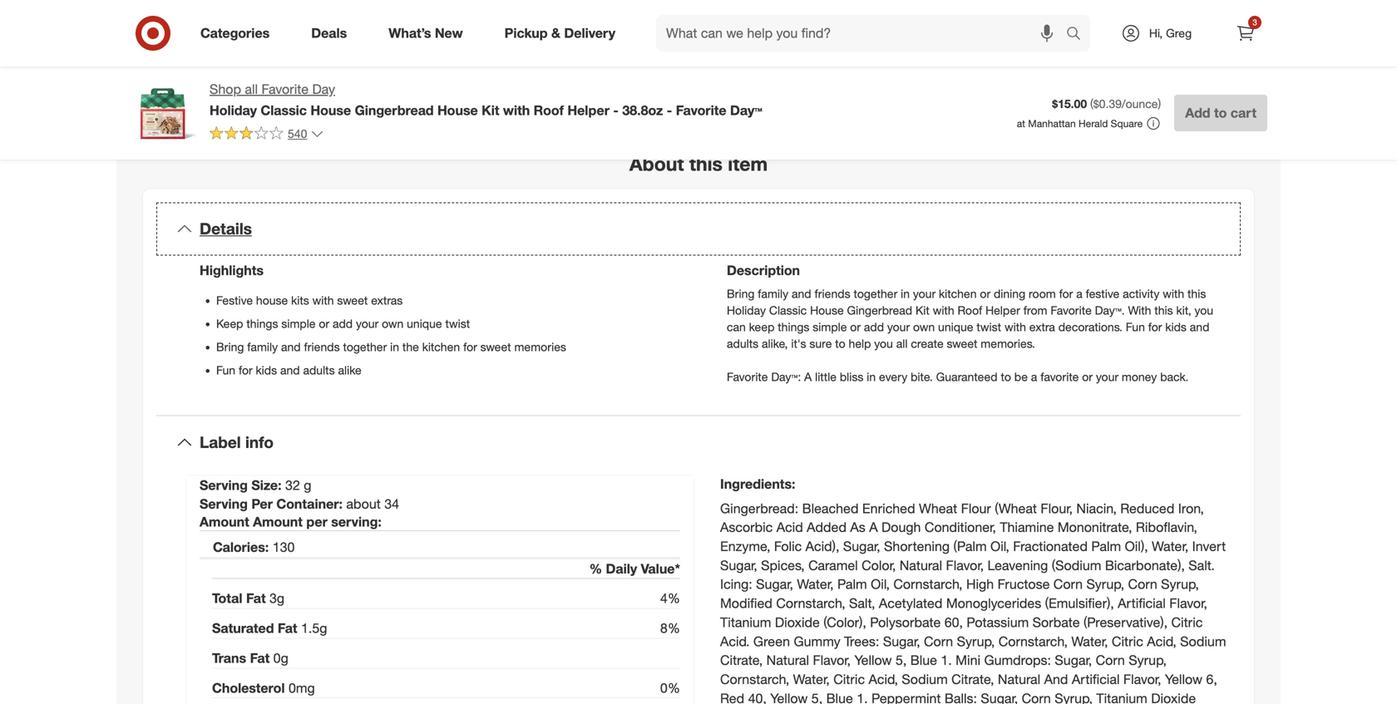 Task type: describe. For each thing, give the bounding box(es) containing it.
8%
[[660, 621, 680, 637]]

0 horizontal spatial add
[[333, 316, 353, 331]]

search
[[1059, 27, 1099, 43]]

icing:
[[720, 577, 753, 593]]

add to cart button
[[1175, 95, 1268, 131]]

fun for kids and adults alike
[[216, 363, 362, 378]]

6,
[[1206, 672, 1218, 688]]

cornstarch, up acetylated
[[894, 577, 963, 593]]

house
[[256, 293, 288, 308]]

extra
[[1030, 320, 1055, 334]]

label info button
[[156, 416, 1241, 469]]

(wheat
[[995, 501, 1037, 517]]

bring for bring family and friends together in your kitchen or dining room for a festive activity with this holiday classic house gingerbread kit with roof helper from favorite day™. with this kit, you can keep things simple or add your own unique twist with extra decorations. fun for kids and adults alike, it's sure to help you all create sweet memories.
[[727, 286, 755, 301]]

about
[[346, 496, 381, 513]]

flavor, down the (palm
[[946, 558, 984, 574]]

2 amount from the left
[[253, 514, 303, 530]]

corn down 60,
[[924, 634, 953, 650]]

1 horizontal spatial yellow
[[855, 653, 892, 669]]

with
[[1128, 303, 1152, 318]]

1 vertical spatial 3
[[270, 591, 277, 607]]

calories:
[[213, 539, 269, 556]]

favorite left day™:
[[727, 370, 768, 384]]

0 vertical spatial palm
[[1092, 539, 1121, 555]]

can
[[727, 320, 746, 334]]

label
[[200, 433, 241, 452]]

cornstarch, up 40,
[[720, 672, 790, 688]]

(preservative),
[[1084, 615, 1168, 631]]

family for bring family and friends together in the kitchen for sweet memories
[[247, 340, 278, 354]]

0 horizontal spatial sweet
[[337, 293, 368, 308]]

4%
[[660, 591, 680, 607]]

1 horizontal spatial oil,
[[991, 539, 1010, 555]]

or right favorite
[[1082, 370, 1093, 384]]

pickup & delivery link
[[490, 15, 636, 52]]

at manhattan herald square
[[1017, 117, 1143, 130]]

in for your
[[901, 286, 910, 301]]

caramel
[[809, 558, 858, 574]]

in for every
[[867, 370, 876, 384]]

your down extras
[[356, 316, 379, 331]]

favorite left the "day™"
[[676, 102, 727, 118]]

1 horizontal spatial citric
[[1112, 634, 1144, 650]]

1 horizontal spatial 0
[[289, 680, 296, 696]]

family for bring family and friends together in your kitchen or dining room for a festive activity with this holiday classic house gingerbread kit with roof helper from favorite day™. with this kit, you can keep things simple or add your own unique twist with extra decorations. fun for kids and adults alike, it's sure to help you all create sweet memories.
[[758, 286, 789, 301]]

0 horizontal spatial things
[[246, 316, 278, 331]]

2 vertical spatial natural
[[998, 672, 1041, 688]]

0 horizontal spatial this
[[689, 152, 723, 175]]

flavor, down the salt.
[[1170, 596, 1208, 612]]

dining
[[994, 286, 1026, 301]]

2 - from the left
[[667, 102, 672, 118]]

things inside bring family and friends together in your kitchen or dining room for a festive activity with this holiday classic house gingerbread kit with roof helper from favorite day™. with this kit, you can keep things simple or add your own unique twist with extra decorations. fun for kids and adults alike, it's sure to help you all create sweet memories.
[[778, 320, 810, 334]]

size:
[[251, 477, 282, 494]]

hi, greg
[[1149, 26, 1192, 40]]

sugar, up icing: at right bottom
[[720, 558, 758, 574]]

peppermint
[[872, 691, 941, 705]]

monoglycerides
[[946, 596, 1042, 612]]

0 horizontal spatial own
[[382, 316, 404, 331]]

together for the
[[343, 340, 387, 354]]

keep things simple or add your own unique twist
[[216, 316, 470, 331]]

0 horizontal spatial citric
[[834, 672, 865, 688]]

0 vertical spatial blue
[[911, 653, 937, 669]]

together for your
[[854, 286, 898, 301]]

and up the fun for kids and adults alike
[[281, 340, 301, 354]]

sugar, down polysorbate
[[883, 634, 920, 650]]

0 vertical spatial 1.
[[941, 653, 952, 669]]

fat for saturated fat
[[278, 621, 297, 637]]

(sodium
[[1052, 558, 1102, 574]]

1 vertical spatial blue
[[826, 691, 853, 705]]

38.8oz
[[622, 102, 663, 118]]

money
[[1122, 370, 1157, 384]]

or left dining
[[980, 286, 991, 301]]

high
[[966, 577, 994, 593]]

gumdrops:
[[984, 653, 1051, 669]]

festive
[[216, 293, 253, 308]]

0 horizontal spatial natural
[[767, 653, 809, 669]]

$15.00
[[1052, 97, 1087, 111]]

2 horizontal spatial citric
[[1172, 615, 1203, 631]]

helper inside shop all favorite day holiday classic house gingerbread house kit with roof helper - 38.8oz - favorite day™
[[568, 102, 610, 118]]

sugar, right balls:
[[981, 691, 1018, 705]]

130
[[273, 539, 295, 556]]

)
[[1158, 97, 1161, 111]]

iron,
[[1178, 501, 1204, 517]]

sugar, down sorbate
[[1055, 653, 1092, 669]]

activity
[[1123, 286, 1160, 301]]

calories: 130
[[213, 539, 295, 556]]

dough
[[882, 520, 921, 536]]

cornstarch, up the gumdrops:
[[999, 634, 1068, 650]]

friends for your
[[815, 286, 851, 301]]

own inside bring family and friends together in your kitchen or dining room for a festive activity with this holiday classic house gingerbread kit with roof helper from favorite day™. with this kit, you can keep things simple or add your own unique twist with extra decorations. fun for kids and adults alike, it's sure to help you all create sweet memories.
[[913, 320, 935, 334]]

every
[[879, 370, 908, 384]]

all inside shop all favorite day holiday classic house gingerbread house kit with roof helper - 38.8oz - favorite day™
[[245, 81, 258, 97]]

fat for trans fat
[[250, 650, 270, 667]]

classic inside bring family and friends together in your kitchen or dining room for a festive activity with this holiday classic house gingerbread kit with roof helper from favorite day™. with this kit, you can keep things simple or add your own unique twist with extra decorations. fun for kids and adults alike, it's sure to help you all create sweet memories.
[[769, 303, 807, 318]]

0 horizontal spatial acid,
[[869, 672, 898, 688]]

syrup, up mini
[[957, 634, 995, 650]]

1 horizontal spatial sodium
[[1180, 634, 1226, 650]]

deals
[[311, 25, 347, 41]]

riboflavin,
[[1136, 520, 1198, 536]]

1 horizontal spatial natural
[[900, 558, 942, 574]]

sugar, down spices,
[[756, 577, 793, 593]]

:
[[378, 514, 382, 530]]

1 vertical spatial fun
[[216, 363, 235, 378]]

roof inside bring family and friends together in your kitchen or dining room for a festive activity with this holiday classic house gingerbread kit with roof helper from favorite day™. with this kit, you can keep things simple or add your own unique twist with extra decorations. fun for kids and adults alike, it's sure to help you all create sweet memories.
[[958, 303, 982, 318]]

sponsored
[[1218, 82, 1268, 95]]

fructose
[[998, 577, 1050, 593]]

with up "create" at the right
[[933, 303, 955, 318]]

&
[[551, 25, 561, 41]]

house inside bring family and friends together in your kitchen or dining room for a festive activity with this holiday classic house gingerbread kit with roof helper from favorite day™. with this kit, you can keep things simple or add your own unique twist with extra decorations. fun for kids and adults alike, it's sure to help you all create sweet memories.
[[810, 303, 844, 318]]

details button
[[156, 203, 1241, 256]]

1 vertical spatial yellow
[[1165, 672, 1203, 688]]

0 horizontal spatial unique
[[407, 316, 442, 331]]

simple inside bring family and friends together in your kitchen or dining room for a festive activity with this holiday classic house gingerbread kit with roof helper from favorite day™. with this kit, you can keep things simple or add your own unique twist with extra decorations. fun for kids and adults alike, it's sure to help you all create sweet memories.
[[813, 320, 847, 334]]

salt,
[[849, 596, 875, 612]]

flour,
[[1041, 501, 1073, 517]]

(
[[1090, 97, 1094, 111]]

fun inside bring family and friends together in your kitchen or dining room for a festive activity with this holiday classic house gingerbread kit with roof helper from favorite day™. with this kit, you can keep things simple or add your own unique twist with extra decorations. fun for kids and adults alike, it's sure to help you all create sweet memories.
[[1126, 320, 1145, 334]]

and down 'description'
[[792, 286, 811, 301]]

2 vertical spatial yellow
[[770, 691, 808, 705]]

flavor, down (preservative),
[[1124, 672, 1162, 688]]

bite.
[[911, 370, 933, 384]]

label info
[[200, 433, 274, 452]]

flour
[[961, 501, 991, 517]]

1 horizontal spatial 5,
[[896, 653, 907, 669]]

categories
[[200, 25, 270, 41]]

your left the money
[[1096, 370, 1119, 384]]

in for the
[[390, 340, 399, 354]]

advertisement region
[[719, 17, 1268, 80]]

shop
[[210, 81, 241, 97]]

add to cart
[[1185, 105, 1257, 121]]

memories
[[514, 340, 566, 354]]

% daily value*
[[590, 561, 680, 577]]

1 vertical spatial this
[[1188, 286, 1206, 301]]

%
[[590, 561, 602, 577]]

help
[[849, 336, 871, 351]]

1 horizontal spatial to
[[1001, 370, 1011, 384]]

flavor, down gummy
[[813, 653, 851, 669]]

to inside button
[[1214, 105, 1227, 121]]

saturated
[[212, 621, 274, 637]]

from
[[1024, 303, 1048, 318]]

helper inside bring family and friends together in your kitchen or dining room for a festive activity with this holiday classic house gingerbread kit with roof helper from favorite day™. with this kit, you can keep things simple or add your own unique twist with extra decorations. fun for kids and adults alike, it's sure to help you all create sweet memories.
[[986, 303, 1020, 318]]

add
[[1185, 105, 1211, 121]]

0 horizontal spatial 0
[[273, 650, 281, 667]]

keep
[[216, 316, 243, 331]]

info
[[245, 433, 274, 452]]

polysorbate
[[870, 615, 941, 631]]

enzyme,
[[720, 539, 771, 555]]

1 horizontal spatial a
[[1031, 370, 1038, 384]]

0 vertical spatial artificial
[[1118, 596, 1166, 612]]

description
[[727, 262, 800, 279]]

g for 32
[[304, 477, 311, 494]]

1 horizontal spatial sweet
[[481, 340, 511, 354]]

roof inside shop all favorite day holiday classic house gingerbread house kit with roof helper - 38.8oz - favorite day™
[[534, 102, 564, 118]]

what's new link
[[375, 15, 484, 52]]

red
[[720, 691, 745, 705]]

water, down caramel
[[797, 577, 834, 593]]

1 vertical spatial 1.
[[857, 691, 868, 705]]

kids inside bring family and friends together in your kitchen or dining room for a festive activity with this holiday classic house gingerbread kit with roof helper from favorite day™. with this kit, you can keep things simple or add your own unique twist with extra decorations. fun for kids and adults alike, it's sure to help you all create sweet memories.
[[1166, 320, 1187, 334]]

herald
[[1079, 117, 1108, 130]]

at
[[1017, 117, 1026, 130]]

decorations.
[[1059, 320, 1123, 334]]

color,
[[862, 558, 896, 574]]

540
[[288, 126, 307, 141]]

for down keep
[[239, 363, 253, 378]]

bleached
[[802, 501, 859, 517]]

g for 0
[[281, 650, 288, 667]]

greg
[[1166, 26, 1192, 40]]

image of holiday classic house gingerbread house kit with roof helper - 38.8oz - favorite day™ image
[[130, 80, 196, 146]]

and left alike
[[280, 363, 300, 378]]

0 horizontal spatial house
[[311, 102, 351, 118]]

corn down the gumdrops:
[[1022, 691, 1051, 705]]

for down with
[[1148, 320, 1162, 334]]

add inside bring family and friends together in your kitchen or dining room for a festive activity with this holiday classic house gingerbread kit with roof helper from favorite day™. with this kit, you can keep things simple or add your own unique twist with extra decorations. fun for kids and adults alike, it's sure to help you all create sweet memories.
[[864, 320, 884, 334]]

What can we help you find? suggestions appear below search field
[[656, 15, 1071, 52]]

0 horizontal spatial kids
[[256, 363, 277, 378]]

day™.
[[1095, 303, 1125, 318]]

bring for bring family and friends together in the kitchen for sweet memories
[[216, 340, 244, 354]]

your up "create" at the right
[[913, 286, 936, 301]]

green
[[754, 634, 790, 650]]

titanium
[[720, 615, 771, 631]]

0 horizontal spatial oil,
[[871, 577, 890, 593]]

wheat
[[919, 501, 958, 517]]

spices,
[[761, 558, 805, 574]]

to inside bring family and friends together in your kitchen or dining room for a festive activity with this holiday classic house gingerbread kit with roof helper from favorite day™. with this kit, you can keep things simple or add your own unique twist with extra decorations. fun for kids and adults alike, it's sure to help you all create sweet memories.
[[835, 336, 846, 351]]

0 vertical spatial you
[[1195, 303, 1214, 318]]

be
[[1015, 370, 1028, 384]]

adults inside bring family and friends together in your kitchen or dining room for a festive activity with this holiday classic house gingerbread kit with roof helper from favorite day™. with this kit, you can keep things simple or add your own unique twist with extra decorations. fun for kids and adults alike, it's sure to help you all create sweet memories.
[[727, 336, 759, 351]]

syrup, down (preservative),
[[1129, 653, 1167, 669]]

alike,
[[762, 336, 788, 351]]

water, down sorbate
[[1072, 634, 1108, 650]]

favorite left day
[[262, 81, 309, 97]]

0 horizontal spatial palm
[[838, 577, 867, 593]]



Task type: vqa. For each thing, say whether or not it's contained in the screenshot.
Northlight 16.25" Traditional Red and White Christmas Stocking with Ribbon Trim's the online
no



Task type: locate. For each thing, give the bounding box(es) containing it.
a right as
[[869, 520, 878, 536]]

kit inside bring family and friends together in your kitchen or dining room for a festive activity with this holiday classic house gingerbread kit with roof helper from favorite day™. with this kit, you can keep things simple or add your own unique twist with extra decorations. fun for kids and adults alike, it's sure to help you all create sweet memories.
[[916, 303, 930, 318]]

g for 1.5
[[320, 621, 327, 637]]

citrate, down mini
[[952, 672, 994, 688]]

favorite inside bring family and friends together in your kitchen or dining room for a festive activity with this holiday classic house gingerbread kit with roof helper from favorite day™. with this kit, you can keep things simple or add your own unique twist with extra decorations. fun for kids and adults alike, it's sure to help you all create sweet memories.
[[1051, 303, 1092, 318]]

together inside bring family and friends together in your kitchen or dining room for a festive activity with this holiday classic house gingerbread kit with roof helper from favorite day™. with this kit, you can keep things simple or add your own unique twist with extra decorations. fun for kids and adults alike, it's sure to help you all create sweet memories.
[[854, 286, 898, 301]]

holiday inside bring family and friends together in your kitchen or dining room for a festive activity with this holiday classic house gingerbread kit with roof helper from favorite day™. with this kit, you can keep things simple or add your own unique twist with extra decorations. fun for kids and adults alike, it's sure to help you all create sweet memories.
[[727, 303, 766, 318]]

0 vertical spatial bring
[[727, 286, 755, 301]]

or down festive house kits with sweet extras
[[319, 316, 329, 331]]

fun
[[1126, 320, 1145, 334], [216, 363, 235, 378]]

0 vertical spatial kit
[[482, 102, 499, 118]]

0 vertical spatial acid,
[[1147, 634, 1177, 650]]

2 vertical spatial to
[[1001, 370, 1011, 384]]

potassium
[[967, 615, 1029, 631]]

deals link
[[297, 15, 368, 52]]

blue
[[911, 653, 937, 669], [826, 691, 853, 705]]

palm up salt,
[[838, 577, 867, 593]]

gingerbread inside bring family and friends together in your kitchen or dining room for a festive activity with this holiday classic house gingerbread kit with roof helper from favorite day™. with this kit, you can keep things simple or add your own unique twist with extra decorations. fun for kids and adults alike, it's sure to help you all create sweet memories.
[[847, 303, 913, 318]]

it's
[[791, 336, 806, 351]]

sweet inside bring family and friends together in your kitchen or dining room for a festive activity with this holiday classic house gingerbread kit with roof helper from favorite day™. with this kit, you can keep things simple or add your own unique twist with extra decorations. fun for kids and adults alike, it's sure to help you all create sweet memories.
[[947, 336, 978, 351]]

1 vertical spatial you
[[874, 336, 893, 351]]

mg
[[296, 680, 315, 696]]

1 horizontal spatial holiday
[[727, 303, 766, 318]]

a inside ingredients: gingerbread: bleached enriched wheat flour (wheat flour, niacin, reduced iron, ascorbic acid added as a dough conditioner, thiamine mononitrate, riboflavin, enzyme, folic acid), sugar, shortening (palm oil, fractionated palm oil), water, invert sugar, spices, caramel color, natural flavor, leavening (sodium bicarbonate), salt. icing: sugar, water, palm oil, cornstarch, high fructose corn syrup, corn syrup, modified cornstarch, salt, acetylated monoglycerides (emulsifier), artificial flavor, titanium dioxide (color), polysorbate 60, potassium sorbate (preservative), citric acid. green gummy trees: sugar, corn syrup, cornstarch, water, citric acid, sodium citrate, natural flavor, yellow 5, blue 1. mini gumdrops: sugar, corn syrup, cornstarch, water, citric acid, sodium citrate, natural and artificial flavor, yellow 6, red 40, yellow 5, blue 1. peppermint balls: sugar, corn syrup, titani
[[869, 520, 878, 536]]

with up the kit,
[[1163, 286, 1185, 301]]

g right 32
[[304, 477, 311, 494]]

60,
[[945, 615, 963, 631]]

1 vertical spatial together
[[343, 340, 387, 354]]

house down new at the top left
[[438, 102, 478, 118]]

0 horizontal spatial classic
[[261, 102, 307, 118]]

twist
[[445, 316, 470, 331], [977, 320, 1002, 334]]

classic inside shop all favorite day holiday classic house gingerbread house kit with roof helper - 38.8oz - favorite day™
[[261, 102, 307, 118]]

trees:
[[844, 634, 880, 650]]

1 horizontal spatial twist
[[977, 320, 1002, 334]]

sodium up peppermint
[[902, 672, 948, 688]]

sweet left the memories
[[481, 340, 511, 354]]

blue up peppermint
[[911, 653, 937, 669]]

holiday up can on the right top of page
[[727, 303, 766, 318]]

g for 3
[[277, 591, 285, 607]]

cornstarch, up dioxide
[[776, 596, 846, 612]]

favorite day™: a little bliss in every bite. guaranteed to be a favorite or your money back.
[[727, 370, 1189, 384]]

1 vertical spatial helper
[[986, 303, 1020, 318]]

family inside bring family and friends together in your kitchen or dining room for a festive activity with this holiday classic house gingerbread kit with roof helper from favorite day™. with this kit, you can keep things simple or add your own unique twist with extra decorations. fun for kids and adults alike, it's sure to help you all create sweet memories.
[[758, 286, 789, 301]]

0 vertical spatial yellow
[[855, 653, 892, 669]]

festive
[[1086, 286, 1120, 301]]

or up help
[[850, 320, 861, 334]]

1 vertical spatial citrate,
[[952, 672, 994, 688]]

fat up cholesterol 0 mg
[[250, 650, 270, 667]]

unique
[[407, 316, 442, 331], [938, 320, 974, 334]]

1.
[[941, 653, 952, 669], [857, 691, 868, 705]]

for
[[1059, 286, 1073, 301], [1148, 320, 1162, 334], [463, 340, 477, 354], [239, 363, 253, 378]]

with inside shop all favorite day holiday classic house gingerbread house kit with roof helper - 38.8oz - favorite day™
[[503, 102, 530, 118]]

serving left size:
[[200, 477, 248, 494]]

for right room
[[1059, 286, 1073, 301]]

bring
[[727, 286, 755, 301], [216, 340, 244, 354]]

daily
[[606, 561, 637, 577]]

2 serving from the top
[[200, 496, 248, 513]]

0 horizontal spatial simple
[[281, 316, 316, 331]]

0
[[273, 650, 281, 667], [289, 680, 296, 696]]

5, down gummy
[[812, 691, 823, 705]]

0 vertical spatial citric
[[1172, 615, 1203, 631]]

salt.
[[1189, 558, 1215, 574]]

gingerbread up help
[[847, 303, 913, 318]]

corn down bicarbonate),
[[1128, 577, 1158, 593]]

0 vertical spatial fat
[[246, 591, 266, 607]]

2 horizontal spatial house
[[810, 303, 844, 318]]

0 horizontal spatial -
[[613, 102, 619, 118]]

0%
[[660, 680, 680, 696]]

your up every
[[887, 320, 910, 334]]

1 horizontal spatial own
[[913, 320, 935, 334]]

1 - from the left
[[613, 102, 619, 118]]

in
[[901, 286, 910, 301], [390, 340, 399, 354], [867, 370, 876, 384]]

0 horizontal spatial citrate,
[[720, 653, 763, 669]]

acid.
[[720, 634, 750, 650]]

acid),
[[806, 539, 840, 555]]

create
[[911, 336, 944, 351]]

with right kits
[[312, 293, 334, 308]]

gummy
[[794, 634, 841, 650]]

(palm
[[954, 539, 987, 555]]

0 horizontal spatial to
[[835, 336, 846, 351]]

1 vertical spatial holiday
[[727, 303, 766, 318]]

0 vertical spatial 3
[[1253, 17, 1257, 27]]

balls:
[[945, 691, 977, 705]]

kit,
[[1177, 303, 1192, 318]]

helper left 38.8oz
[[568, 102, 610, 118]]

1 horizontal spatial classic
[[769, 303, 807, 318]]

1 vertical spatial kids
[[256, 363, 277, 378]]

2 vertical spatial in
[[867, 370, 876, 384]]

0 horizontal spatial you
[[874, 336, 893, 351]]

1 horizontal spatial house
[[438, 102, 478, 118]]

0 vertical spatial to
[[1214, 105, 1227, 121]]

1. left peppermint
[[857, 691, 868, 705]]

add up help
[[864, 320, 884, 334]]

0 vertical spatial in
[[901, 286, 910, 301]]

hi,
[[1149, 26, 1163, 40]]

classic up keep
[[769, 303, 807, 318]]

and down the kit,
[[1190, 320, 1210, 334]]

34
[[384, 496, 399, 513]]

0 horizontal spatial bring
[[216, 340, 244, 354]]

0 horizontal spatial together
[[343, 340, 387, 354]]

details
[[200, 219, 252, 238]]

1.5
[[301, 621, 320, 637]]

1 vertical spatial friends
[[304, 340, 340, 354]]

40,
[[748, 691, 767, 705]]

pickup
[[505, 25, 548, 41]]

simple
[[281, 316, 316, 331], [813, 320, 847, 334]]

1 vertical spatial adults
[[303, 363, 335, 378]]

own
[[382, 316, 404, 331], [913, 320, 935, 334]]

5, up peppermint
[[896, 653, 907, 669]]

twist up bring family and friends together in the kitchen for sweet memories
[[445, 316, 470, 331]]

palm down mononitrate,
[[1092, 539, 1121, 555]]

oil, up "leavening"
[[991, 539, 1010, 555]]

1 vertical spatial citric
[[1112, 634, 1144, 650]]

in inside bring family and friends together in your kitchen or dining room for a festive activity with this holiday classic house gingerbread kit with roof helper from favorite day™. with this kit, you can keep things simple or add your own unique twist with extra decorations. fun for kids and adults alike, it's sure to help you all create sweet memories.
[[901, 286, 910, 301]]

0 horizontal spatial kitchen
[[422, 340, 460, 354]]

0 vertical spatial this
[[689, 152, 723, 175]]

kitchen inside bring family and friends together in your kitchen or dining room for a festive activity with this holiday classic house gingerbread kit with roof helper from favorite day™. with this kit, you can keep things simple or add your own unique twist with extra decorations. fun for kids and adults alike, it's sure to help you all create sweet memories.
[[939, 286, 977, 301]]

0 vertical spatial all
[[245, 81, 258, 97]]

0 vertical spatial citrate,
[[720, 653, 763, 669]]

house up sure
[[810, 303, 844, 318]]

bring down 'description'
[[727, 286, 755, 301]]

3 inside 3 link
[[1253, 17, 1257, 27]]

kit inside shop all favorite day holiday classic house gingerbread house kit with roof helper - 38.8oz - favorite day™
[[482, 102, 499, 118]]

0 horizontal spatial 5,
[[812, 691, 823, 705]]

cholesterol 0 mg
[[212, 680, 315, 696]]

together up alike
[[343, 340, 387, 354]]

1 vertical spatial kit
[[916, 303, 930, 318]]

0 horizontal spatial yellow
[[770, 691, 808, 705]]

0 horizontal spatial sodium
[[902, 672, 948, 688]]

1 horizontal spatial acid,
[[1147, 634, 1177, 650]]

0 down saturated fat 1.5 g
[[273, 650, 281, 667]]

1 horizontal spatial gingerbread
[[847, 303, 913, 318]]

gingerbread inside shop all favorite day holiday classic house gingerbread house kit with roof helper - 38.8oz - favorite day™
[[355, 102, 434, 118]]

2 vertical spatial fat
[[250, 650, 270, 667]]

memories.
[[981, 336, 1036, 351]]

sure
[[810, 336, 832, 351]]

twist inside bring family and friends together in your kitchen or dining room for a festive activity with this holiday classic house gingerbread kit with roof helper from favorite day™. with this kit, you can keep things simple or add your own unique twist with extra decorations. fun for kids and adults alike, it's sure to help you all create sweet memories.
[[977, 320, 1002, 334]]

amount up calories:
[[200, 514, 249, 530]]

trans
[[212, 650, 246, 667]]

kits
[[291, 293, 309, 308]]

you right the kit,
[[1195, 303, 1214, 318]]

oil, down color, at the bottom right of the page
[[871, 577, 890, 593]]

fun down with
[[1126, 320, 1145, 334]]

0 vertical spatial kids
[[1166, 320, 1187, 334]]

0 vertical spatial fun
[[1126, 320, 1145, 334]]

invert
[[1192, 539, 1226, 555]]

2 horizontal spatial in
[[901, 286, 910, 301]]

fat for total fat
[[246, 591, 266, 607]]

a
[[804, 370, 812, 384]]

ascorbic
[[720, 520, 773, 536]]

folic
[[774, 539, 802, 555]]

0 horizontal spatial kit
[[482, 102, 499, 118]]

this left the kit,
[[1155, 303, 1173, 318]]

0 horizontal spatial all
[[245, 81, 258, 97]]

2 horizontal spatial to
[[1214, 105, 1227, 121]]

1 vertical spatial in
[[390, 340, 399, 354]]

with up memories.
[[1005, 320, 1026, 334]]

adults left alike
[[303, 363, 335, 378]]

sugar, down as
[[843, 539, 881, 555]]

bring inside bring family and friends together in your kitchen or dining room for a festive activity with this holiday classic house gingerbread kit with roof helper from favorite day™. with this kit, you can keep things simple or add your own unique twist with extra decorations. fun for kids and adults alike, it's sure to help you all create sweet memories.
[[727, 286, 755, 301]]

1 horizontal spatial things
[[778, 320, 810, 334]]

what's new
[[389, 25, 463, 41]]

water, down gummy
[[793, 672, 830, 688]]

0 vertical spatial natural
[[900, 558, 942, 574]]

serving left per
[[200, 496, 248, 513]]

1 vertical spatial oil,
[[871, 577, 890, 593]]

all right shop
[[245, 81, 258, 97]]

kitchen for or
[[939, 286, 977, 301]]

all left "create" at the right
[[896, 336, 908, 351]]

sweet up keep things simple or add your own unique twist
[[337, 293, 368, 308]]

1 horizontal spatial roof
[[958, 303, 982, 318]]

0 vertical spatial sodium
[[1180, 634, 1226, 650]]

water,
[[1152, 539, 1189, 555], [797, 577, 834, 593], [1072, 634, 1108, 650], [793, 672, 830, 688]]

a
[[1077, 286, 1083, 301], [1031, 370, 1038, 384], [869, 520, 878, 536]]

syrup, down sorbate
[[1055, 691, 1093, 705]]

1 vertical spatial palm
[[838, 577, 867, 593]]

3 up saturated fat 1.5 g
[[270, 591, 277, 607]]

holiday inside shop all favorite day holiday classic house gingerbread house kit with roof helper - 38.8oz - favorite day™
[[210, 102, 257, 118]]

amount
[[200, 514, 249, 530], [253, 514, 303, 530]]

3 up sponsored
[[1253, 17, 1257, 27]]

g down saturated fat 1.5 g
[[281, 650, 288, 667]]

1 vertical spatial to
[[835, 336, 846, 351]]

friends for the
[[304, 340, 340, 354]]

a inside bring family and friends together in your kitchen or dining room for a festive activity with this holiday classic house gingerbread kit with roof helper from favorite day™. with this kit, you can keep things simple or add your own unique twist with extra decorations. fun for kids and adults alike, it's sure to help you all create sweet memories.
[[1077, 286, 1083, 301]]

house down day
[[311, 102, 351, 118]]

things up 'it's' on the top
[[778, 320, 810, 334]]

syrup, up (emulsifier),
[[1087, 577, 1125, 593]]

0 horizontal spatial amount
[[200, 514, 249, 530]]

helper down dining
[[986, 303, 1020, 318]]

- right 38.8oz
[[667, 102, 672, 118]]

1 horizontal spatial add
[[864, 320, 884, 334]]

shop all favorite day holiday classic house gingerbread house kit with roof helper - 38.8oz - favorite day™
[[210, 81, 763, 118]]

kitchen for for
[[422, 340, 460, 354]]

0 horizontal spatial holiday
[[210, 102, 257, 118]]

syrup, down the salt.
[[1161, 577, 1199, 593]]

oil),
[[1125, 539, 1148, 555]]

g inside serving size: 32 g serving per container: about 34
[[304, 477, 311, 494]]

1 horizontal spatial amount
[[253, 514, 303, 530]]

things down "house"
[[246, 316, 278, 331]]

corn down (sodium on the right
[[1054, 577, 1083, 593]]

sorbate
[[1033, 615, 1080, 631]]

1 vertical spatial artificial
[[1072, 672, 1120, 688]]

0 horizontal spatial adults
[[303, 363, 335, 378]]

roof up memories.
[[958, 303, 982, 318]]

highlights
[[200, 262, 264, 279]]

1 horizontal spatial bring
[[727, 286, 755, 301]]

own up "create" at the right
[[913, 320, 935, 334]]

image gallery element
[[130, 0, 679, 112]]

gingerbread
[[355, 102, 434, 118], [847, 303, 913, 318]]

sodium up 6,
[[1180, 634, 1226, 650]]

acid, up peppermint
[[869, 672, 898, 688]]

1 vertical spatial fat
[[278, 621, 297, 637]]

pickup & delivery
[[505, 25, 616, 41]]

2 horizontal spatial sweet
[[947, 336, 978, 351]]

for right the
[[463, 340, 477, 354]]

citric
[[1172, 615, 1203, 631], [1112, 634, 1144, 650], [834, 672, 865, 688]]

(color),
[[824, 615, 867, 631]]

and inside ingredients: gingerbread: bleached enriched wheat flour (wheat flour, niacin, reduced iron, ascorbic acid added as a dough conditioner, thiamine mononitrate, riboflavin, enzyme, folic acid), sugar, shortening (palm oil, fractionated palm oil), water, invert sugar, spices, caramel color, natural flavor, leavening (sodium bicarbonate), salt. icing: sugar, water, palm oil, cornstarch, high fructose corn syrup, corn syrup, modified cornstarch, salt, acetylated monoglycerides (emulsifier), artificial flavor, titanium dioxide (color), polysorbate 60, potassium sorbate (preservative), citric acid. green gummy trees: sugar, corn syrup, cornstarch, water, citric acid, sodium citrate, natural flavor, yellow 5, blue 1. mini gumdrops: sugar, corn syrup, cornstarch, water, citric acid, sodium citrate, natural and artificial flavor, yellow 6, red 40, yellow 5, blue 1. peppermint balls: sugar, corn syrup, titani
[[1044, 672, 1068, 688]]

g right saturated
[[320, 621, 327, 637]]

1 horizontal spatial friends
[[815, 286, 851, 301]]

1 vertical spatial acid,
[[869, 672, 898, 688]]

0 vertical spatial gingerbread
[[355, 102, 434, 118]]

guaranteed
[[936, 370, 998, 384]]

1 horizontal spatial helper
[[986, 303, 1020, 318]]

0 right cholesterol
[[289, 680, 296, 696]]

things
[[246, 316, 278, 331], [778, 320, 810, 334]]

oil,
[[991, 539, 1010, 555], [871, 577, 890, 593]]

friends down keep things simple or add your own unique twist
[[304, 340, 340, 354]]

2 vertical spatial this
[[1155, 303, 1173, 318]]

bliss
[[840, 370, 864, 384]]

0 horizontal spatial 3
[[270, 591, 277, 607]]

friends inside bring family and friends together in your kitchen or dining room for a festive activity with this holiday classic house gingerbread kit with roof helper from favorite day™. with this kit, you can keep things simple or add your own unique twist with extra decorations. fun for kids and adults alike, it's sure to help you all create sweet memories.
[[815, 286, 851, 301]]

mini
[[956, 653, 981, 669]]

0 horizontal spatial twist
[[445, 316, 470, 331]]

holiday classic house gingerbread house kit with roof helper - 38.8oz - favorite day&#8482;, 5 of 13 image
[[130, 0, 398, 62]]

kitchen
[[939, 286, 977, 301], [422, 340, 460, 354]]

back.
[[1161, 370, 1189, 384]]

natural down "green"
[[767, 653, 809, 669]]

1 horizontal spatial kitchen
[[939, 286, 977, 301]]

to left be
[[1001, 370, 1011, 384]]

value*
[[641, 561, 680, 577]]

water, down riboflavin,
[[1152, 539, 1189, 555]]

delivery
[[564, 25, 616, 41]]

fat
[[246, 591, 266, 607], [278, 621, 297, 637], [250, 650, 270, 667]]

holiday down shop
[[210, 102, 257, 118]]

1 vertical spatial kitchen
[[422, 340, 460, 354]]

classic up 540
[[261, 102, 307, 118]]

yellow down trees:
[[855, 653, 892, 669]]

2 horizontal spatial natural
[[998, 672, 1041, 688]]

modified
[[720, 596, 773, 612]]

all
[[245, 81, 258, 97], [896, 336, 908, 351]]

acid,
[[1147, 634, 1177, 650], [869, 672, 898, 688]]

family
[[758, 286, 789, 301], [247, 340, 278, 354]]

holiday classic house gingerbread house kit with roof helper - 38.8oz - favorite day&#8482;, 6 of 13 image
[[411, 0, 679, 62]]

1 vertical spatial sodium
[[902, 672, 948, 688]]

all inside bring family and friends together in your kitchen or dining room for a festive activity with this holiday classic house gingerbread kit with roof helper from favorite day™. with this kit, you can keep things simple or add your own unique twist with extra decorations. fun for kids and adults alike, it's sure to help you all create sweet memories.
[[896, 336, 908, 351]]

$15.00 ( $0.39 /ounce )
[[1052, 97, 1161, 111]]

fat right the total
[[246, 591, 266, 607]]

0 horizontal spatial fun
[[216, 363, 235, 378]]

corn down (preservative),
[[1096, 653, 1125, 669]]

friends up sure
[[815, 286, 851, 301]]

1 vertical spatial serving
[[200, 496, 248, 513]]

0 vertical spatial friends
[[815, 286, 851, 301]]

1 amount from the left
[[200, 514, 249, 530]]

acid, down (preservative),
[[1147, 634, 1177, 650]]

unique inside bring family and friends together in your kitchen or dining room for a festive activity with this holiday classic house gingerbread kit with roof helper from favorite day™. with this kit, you can keep things simple or add your own unique twist with extra decorations. fun for kids and adults alike, it's sure to help you all create sweet memories.
[[938, 320, 974, 334]]

1 serving from the top
[[200, 477, 248, 494]]

this up the kit,
[[1188, 286, 1206, 301]]

3 link
[[1228, 15, 1264, 52]]

kids
[[1166, 320, 1187, 334], [256, 363, 277, 378]]

simple up sure
[[813, 320, 847, 334]]

1 horizontal spatial in
[[867, 370, 876, 384]]

day™:
[[771, 370, 801, 384]]

fun down keep
[[216, 363, 235, 378]]

1 vertical spatial bring
[[216, 340, 244, 354]]

this
[[689, 152, 723, 175], [1188, 286, 1206, 301], [1155, 303, 1173, 318]]

a left festive
[[1077, 286, 1083, 301]]

0 vertical spatial a
[[1077, 286, 1083, 301]]



